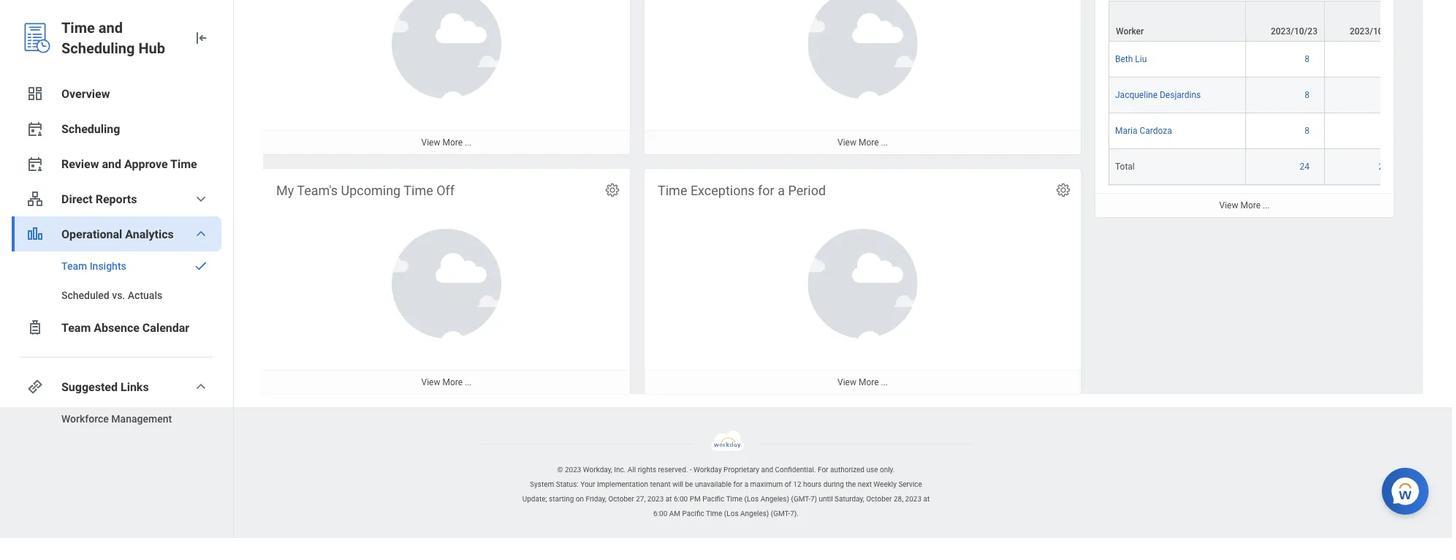 Task type: vqa. For each thing, say whether or not it's contained in the screenshot.
Career ICON at the left of the page
no



Task type: describe. For each thing, give the bounding box(es) containing it.
team absence calendar link
[[12, 310, 222, 345]]

weekly
[[874, 480, 897, 488]]

team's
[[297, 183, 338, 198]]

for
[[818, 465, 829, 474]]

link image
[[26, 378, 44, 396]]

2023/10/23 column header
[[1247, 1, 1326, 42]]

view team image
[[26, 190, 44, 208]]

maria cardoza
[[1116, 126, 1173, 136]]

operational analytics
[[61, 227, 174, 241]]

view for view more ... link in the "my team's scheduled hours" element
[[1220, 200, 1239, 211]]

and inside © 2023 workday, inc. all rights reserved. - workday proprietary and confidential. for authorized use only. system status: your implementation tenant will be unavailable for a maximum of 12 hours during the next weekly service update; starting on friday, october 27, 2023 at 6:00 pm pacific time (los angeles) (gmt-7) until saturday, october 28, 2023 at 6:00 am pacific time (los angeles) (gmt-7).
[[761, 465, 774, 474]]

confidential.
[[775, 465, 816, 474]]

scheduled vs. actuals link
[[12, 281, 222, 310]]

suggested links
[[61, 380, 149, 394]]

direct
[[61, 192, 93, 206]]

2023/10/23
[[1271, 26, 1318, 37]]

scheduled vs. actuals
[[61, 289, 162, 301]]

workday
[[694, 465, 722, 474]]

absence
[[94, 321, 140, 334]]

beth liu link
[[1116, 51, 1147, 64]]

navigation pane region
[[0, 0, 234, 538]]

only.
[[880, 465, 895, 474]]

©
[[558, 465, 563, 474]]

more for compare reported and scheduled hours element
[[443, 138, 463, 148]]

transformation import image
[[192, 29, 210, 47]]

calendar user solid image
[[26, 120, 44, 137]]

scheduling link
[[12, 111, 222, 146]]

will
[[673, 480, 684, 488]]

view for the my team's reported time 'element''s view more ... link
[[838, 138, 857, 148]]

direct reports
[[61, 192, 137, 206]]

next
[[858, 480, 872, 488]]

2023/10/23 button
[[1247, 2, 1325, 41]]

chart image
[[26, 225, 44, 243]]

of
[[785, 480, 792, 488]]

workforce
[[61, 413, 109, 425]]

hours
[[803, 480, 822, 488]]

workforce management
[[61, 413, 172, 425]]

calendar user solid image
[[26, 155, 44, 173]]

0 horizontal spatial (gmt-
[[771, 509, 790, 518]]

starting
[[549, 494, 574, 503]]

0 horizontal spatial (los
[[724, 509, 739, 518]]

-
[[690, 465, 692, 474]]

proprietary
[[724, 465, 760, 474]]

during
[[824, 480, 844, 488]]

a inside © 2023 workday, inc. all rights reserved. - workday proprietary and confidential. for authorized use only. system status: your implementation tenant will be unavailable for a maximum of 12 hours during the next weekly service update; starting on friday, october 27, 2023 at 6:00 pm pacific time (los angeles) (gmt-7) until saturday, october 28, 2023 at 6:00 am pacific time (los angeles) (gmt-7).
[[745, 480, 749, 488]]

row containing jacqueline desjardins
[[1109, 78, 1453, 113]]

view inside my team's upcoming time off element
[[422, 377, 440, 388]]

my team's upcoming time off
[[276, 183, 455, 198]]

service
[[899, 480, 923, 488]]

analytics
[[125, 227, 174, 241]]

exceptions
[[691, 183, 755, 198]]

desjardins
[[1160, 90, 1201, 100]]

authorized
[[831, 465, 865, 474]]

workforce management link
[[12, 404, 222, 434]]

jacqueline
[[1116, 90, 1158, 100]]

24 button
[[1300, 161, 1312, 173]]

view more ... inside my team's upcoming time off element
[[422, 377, 472, 388]]

0 vertical spatial a
[[778, 183, 785, 198]]

all
[[628, 465, 636, 474]]

12
[[793, 480, 802, 488]]

operational analytics button
[[12, 216, 222, 252]]

1 at from the left
[[666, 494, 672, 503]]

pm
[[690, 494, 701, 503]]

8 for cardoza
[[1305, 126, 1310, 136]]

reports
[[96, 192, 137, 206]]

2023/10/24 button
[[1326, 2, 1404, 41]]

status:
[[556, 480, 579, 488]]

2023/10/24 image for liu
[[1331, 53, 1398, 65]]

suggested links button
[[12, 369, 222, 404]]

links
[[121, 380, 149, 394]]

view more ... link for "my team's scheduled hours" element
[[1096, 193, 1394, 217]]

compare reported and scheduled hours element
[[263, 0, 630, 154]]

direct reports button
[[12, 181, 222, 216]]

8 button for liu
[[1305, 53, 1312, 65]]

team absence calendar
[[61, 321, 189, 334]]

0 horizontal spatial 6:00
[[654, 509, 668, 518]]

for inside © 2023 workday, inc. all rights reserved. - workday proprietary and confidential. for authorized use only. system status: your implementation tenant will be unavailable for a maximum of 12 hours during the next weekly service update; starting on friday, october 27, 2023 at 6:00 pm pacific time (los angeles) (gmt-7) until saturday, october 28, 2023 at 6:00 am pacific time (los angeles) (gmt-7).
[[734, 480, 743, 488]]

team for team insights
[[61, 260, 87, 272]]

more inside my team's upcoming time off element
[[443, 377, 463, 388]]

use
[[867, 465, 878, 474]]

your
[[581, 480, 595, 488]]

1 horizontal spatial (gmt-
[[791, 494, 811, 503]]

update;
[[523, 494, 547, 503]]

rights
[[638, 465, 657, 474]]

7).
[[790, 509, 799, 518]]

my team's upcoming time off element
[[263, 169, 630, 394]]

row containing total
[[1109, 149, 1453, 185]]

operational analytics element
[[12, 252, 222, 310]]

my team's scheduled hours element
[[1096, 0, 1453, 217]]

team insights link
[[12, 252, 222, 281]]

configure time exceptions for a period image
[[1056, 182, 1072, 198]]

24
[[1300, 162, 1310, 172]]

... for compare reported and scheduled hours element
[[465, 138, 472, 148]]

view more ... inside the time exceptions for a period element
[[838, 377, 888, 388]]

calendar
[[142, 321, 189, 334]]

chevron down small image for analytics
[[192, 225, 210, 243]]

view more ... for the my team's reported time 'element''s view more ... link
[[838, 138, 888, 148]]

... inside the time exceptions for a period element
[[881, 377, 888, 388]]

maria cardoza link
[[1116, 123, 1173, 136]]

unavailable
[[695, 480, 732, 488]]

total element
[[1116, 159, 1135, 172]]

0 vertical spatial 6:00
[[674, 494, 688, 503]]

time exceptions for a period
[[658, 183, 826, 198]]

overview
[[61, 87, 110, 101]]

1 horizontal spatial (los
[[745, 494, 759, 503]]

0 vertical spatial angeles)
[[761, 494, 790, 503]]

system
[[530, 480, 554, 488]]

dashboard image
[[26, 85, 44, 102]]

for inside the time exceptions for a period element
[[758, 183, 775, 198]]

chevron down small image for reports
[[192, 190, 210, 208]]

row containing worker
[[1109, 1, 1453, 42]]

view inside the time exceptions for a period element
[[838, 377, 857, 388]]

until
[[819, 494, 833, 503]]

© 2023 workday, inc. all rights reserved. - workday proprietary and confidential. for authorized use only. system status: your implementation tenant will be unavailable for a maximum of 12 hours during the next weekly service update; starting on friday, october 27, 2023 at 6:00 pm pacific time (los angeles) (gmt-7) until saturday, october 28, 2023 at 6:00 am pacific time (los angeles) (gmt-7).
[[523, 465, 930, 518]]

management
[[111, 413, 172, 425]]

maximum
[[751, 480, 783, 488]]

task timeoff image
[[26, 319, 44, 336]]

row containing beth liu
[[1109, 42, 1453, 78]]

am
[[670, 509, 681, 518]]

beth
[[1116, 54, 1133, 64]]

2 at from the left
[[924, 494, 930, 503]]



Task type: locate. For each thing, give the bounding box(es) containing it.
1 chevron down small image from the top
[[192, 190, 210, 208]]

3 row from the top
[[1109, 78, 1453, 113]]

8 button for desjardins
[[1305, 89, 1312, 101]]

total
[[1116, 162, 1135, 172]]

1 8 button from the top
[[1305, 53, 1312, 65]]

my
[[276, 183, 294, 198]]

review and approve time link
[[12, 146, 222, 181]]

(los down maximum on the right
[[745, 494, 759, 503]]

(los down unavailable
[[724, 509, 739, 518]]

1 horizontal spatial october
[[866, 494, 892, 503]]

1 october from the left
[[609, 494, 634, 503]]

more inside compare reported and scheduled hours element
[[443, 138, 463, 148]]

my team's reported time element
[[645, 0, 1081, 154]]

1 vertical spatial team
[[61, 321, 91, 334]]

view inside "my team's scheduled hours" element
[[1220, 200, 1239, 211]]

october down implementation
[[609, 494, 634, 503]]

for down proprietary
[[734, 480, 743, 488]]

worker button
[[1110, 2, 1246, 41]]

be
[[685, 480, 693, 488]]

8 for desjardins
[[1305, 90, 1310, 100]]

view more ... link inside "my team's scheduled hours" element
[[1096, 193, 1394, 217]]

1 vertical spatial chevron down small image
[[192, 225, 210, 243]]

approve
[[124, 157, 168, 171]]

chevron down small image inside direct reports dropdown button
[[192, 190, 210, 208]]

overview link
[[12, 76, 222, 111]]

8 button
[[1305, 53, 1312, 65], [1305, 89, 1312, 101], [1305, 125, 1312, 137]]

operational
[[61, 227, 122, 241]]

and for review
[[102, 157, 121, 171]]

time inside time and scheduling hub
[[61, 19, 95, 36]]

saturday,
[[835, 494, 865, 503]]

4 2023/10/24 image from the top
[[1331, 161, 1398, 173]]

0 vertical spatial 8 button
[[1305, 53, 1312, 65]]

1 scheduling from the top
[[61, 39, 135, 57]]

3 2023/10/24 image from the top
[[1331, 125, 1398, 137]]

1 vertical spatial 8 button
[[1305, 89, 1312, 101]]

time
[[61, 19, 95, 36], [170, 157, 197, 171], [404, 183, 433, 198], [658, 183, 688, 198], [726, 494, 743, 503], [706, 509, 723, 518]]

2 team from the top
[[61, 321, 91, 334]]

view more ... inside the my team's reported time 'element'
[[838, 138, 888, 148]]

0 vertical spatial for
[[758, 183, 775, 198]]

chevron down small image
[[192, 190, 210, 208], [192, 225, 210, 243], [192, 378, 210, 396]]

view inside the my team's reported time 'element'
[[838, 138, 857, 148]]

view more ... link for compare reported and scheduled hours element
[[263, 130, 630, 154]]

1 row from the top
[[1109, 1, 1453, 42]]

team inside operational analytics element
[[61, 260, 87, 272]]

and up overview link
[[99, 19, 123, 36]]

at
[[666, 494, 672, 503], [924, 494, 930, 503]]

upcoming
[[341, 183, 401, 198]]

2 scheduling from the top
[[61, 122, 120, 136]]

7)
[[811, 494, 817, 503]]

scheduling down overview at the left top
[[61, 122, 120, 136]]

1 vertical spatial (gmt-
[[771, 509, 790, 518]]

2 october from the left
[[866, 494, 892, 503]]

2 vertical spatial and
[[761, 465, 774, 474]]

2023
[[565, 465, 582, 474], [648, 494, 664, 503], [906, 494, 922, 503]]

a down proprietary
[[745, 480, 749, 488]]

scheduling up overview at the left top
[[61, 39, 135, 57]]

and inside time and scheduling hub
[[99, 19, 123, 36]]

0 horizontal spatial at
[[666, 494, 672, 503]]

inc.
[[614, 465, 626, 474]]

october
[[609, 494, 634, 503], [866, 494, 892, 503]]

time exceptions for a period element
[[645, 169, 1081, 394]]

... inside the my team's reported time 'element'
[[881, 138, 888, 148]]

(gmt- down of
[[771, 509, 790, 518]]

1 vertical spatial pacific
[[683, 509, 705, 518]]

actuals
[[128, 289, 162, 301]]

reserved.
[[658, 465, 688, 474]]

(gmt-
[[791, 494, 811, 503], [771, 509, 790, 518]]

at right 28,
[[924, 494, 930, 503]]

pacific down unavailable
[[703, 494, 725, 503]]

insights
[[90, 260, 126, 272]]

0 vertical spatial scheduling
[[61, 39, 135, 57]]

1 horizontal spatial a
[[778, 183, 785, 198]]

0 vertical spatial pacific
[[703, 494, 725, 503]]

team insights
[[61, 260, 126, 272]]

more for the my team's reported time 'element'
[[859, 138, 879, 148]]

1 vertical spatial a
[[745, 480, 749, 488]]

5 row from the top
[[1109, 149, 1453, 185]]

worker
[[1116, 26, 1144, 37]]

28,
[[894, 494, 904, 503]]

2 chevron down small image from the top
[[192, 225, 210, 243]]

hub
[[138, 39, 165, 57]]

chevron down small image for links
[[192, 378, 210, 396]]

more inside the time exceptions for a period element
[[859, 377, 879, 388]]

3 chevron down small image from the top
[[192, 378, 210, 396]]

scheduling inside time and scheduling hub
[[61, 39, 135, 57]]

review
[[61, 157, 99, 171]]

0 vertical spatial (gmt-
[[791, 494, 811, 503]]

2 vertical spatial chevron down small image
[[192, 378, 210, 396]]

3 8 button from the top
[[1305, 125, 1312, 137]]

for
[[758, 183, 775, 198], [734, 480, 743, 488]]

more inside the my team's reported time 'element'
[[859, 138, 879, 148]]

1 vertical spatial and
[[102, 157, 121, 171]]

liu
[[1136, 54, 1147, 64]]

jacqueline desjardins link
[[1116, 87, 1201, 100]]

... inside compare reported and scheduled hours element
[[465, 138, 472, 148]]

view more ... for view more ... link related to compare reported and scheduled hours element
[[422, 138, 472, 148]]

team
[[61, 260, 87, 272], [61, 321, 91, 334]]

on
[[576, 494, 584, 503]]

2023 right 28,
[[906, 494, 922, 503]]

and for time
[[99, 19, 123, 36]]

tenant
[[650, 480, 671, 488]]

2 row from the top
[[1109, 42, 1453, 78]]

view more ... inside compare reported and scheduled hours element
[[422, 138, 472, 148]]

at up am
[[666, 494, 672, 503]]

1 vertical spatial 8
[[1305, 90, 1310, 100]]

pacific
[[703, 494, 725, 503], [683, 509, 705, 518]]

... inside "my team's scheduled hours" element
[[1263, 200, 1270, 211]]

review and approve time
[[61, 157, 197, 171]]

footer
[[0, 431, 1453, 521]]

1 horizontal spatial at
[[924, 494, 930, 503]]

time and scheduling hub
[[61, 19, 165, 57]]

2 vertical spatial 8 button
[[1305, 125, 1312, 137]]

(gmt- down the 12
[[791, 494, 811, 503]]

2 horizontal spatial 2023
[[906, 494, 922, 503]]

3 8 from the top
[[1305, 126, 1310, 136]]

... inside my team's upcoming time off element
[[465, 377, 472, 388]]

8 button for cardoza
[[1305, 125, 1312, 137]]

vs.
[[112, 289, 125, 301]]

and right review
[[102, 157, 121, 171]]

0 vertical spatial and
[[99, 19, 123, 36]]

configure my team's upcoming time off image
[[605, 182, 621, 198]]

footer containing © 2023 workday, inc. all rights reserved. - workday proprietary and confidential. for authorized use only. system status: your implementation tenant will be unavailable for a maximum of 12 hours during the next weekly service update; starting on friday, october 27, 2023 at 6:00 pm pacific time (los angeles) (gmt-7) until saturday, october 28, 2023 at 6:00 am pacific time (los angeles) (gmt-7).
[[0, 431, 1453, 521]]

pacific down pm
[[683, 509, 705, 518]]

1 vertical spatial (los
[[724, 509, 739, 518]]

view more ... for view more ... link in the "my team's scheduled hours" element
[[1220, 200, 1270, 211]]

for left period
[[758, 183, 775, 198]]

1 horizontal spatial 6:00
[[674, 494, 688, 503]]

2 8 from the top
[[1305, 90, 1310, 100]]

0 horizontal spatial october
[[609, 494, 634, 503]]

view for view more ... link related to compare reported and scheduled hours element
[[422, 138, 440, 148]]

suggested
[[61, 380, 118, 394]]

0 vertical spatial (los
[[745, 494, 759, 503]]

beth liu
[[1116, 54, 1147, 64]]

2023 right 27,
[[648, 494, 664, 503]]

2023/10/24 image for desjardins
[[1331, 89, 1398, 101]]

8
[[1305, 54, 1310, 64], [1305, 90, 1310, 100], [1305, 126, 1310, 136]]

1 vertical spatial angeles)
[[741, 509, 769, 518]]

team up scheduled
[[61, 260, 87, 272]]

0 horizontal spatial a
[[745, 480, 749, 488]]

and up maximum on the right
[[761, 465, 774, 474]]

time and scheduling hub element
[[61, 18, 181, 58]]

friday,
[[586, 494, 607, 503]]

scheduling inside "link"
[[61, 122, 120, 136]]

view more ... link for the my team's reported time 'element'
[[645, 130, 1081, 154]]

cardoza
[[1140, 126, 1173, 136]]

1 team from the top
[[61, 260, 87, 272]]

0 vertical spatial team
[[61, 260, 87, 272]]

row containing maria cardoza
[[1109, 113, 1453, 149]]

2023 right ©
[[565, 465, 582, 474]]

a
[[778, 183, 785, 198], [745, 480, 749, 488]]

row
[[1109, 1, 1453, 42], [1109, 42, 1453, 78], [1109, 78, 1453, 113], [1109, 113, 1453, 149], [1109, 149, 1453, 185]]

1 8 from the top
[[1305, 54, 1310, 64]]

october down the weekly
[[866, 494, 892, 503]]

2 8 button from the top
[[1305, 89, 1312, 101]]

more inside "my team's scheduled hours" element
[[1241, 200, 1261, 211]]

1 horizontal spatial 2023
[[648, 494, 664, 503]]

1 horizontal spatial for
[[758, 183, 775, 198]]

8 for liu
[[1305, 54, 1310, 64]]

6:00 left pm
[[674, 494, 688, 503]]

check image
[[192, 259, 210, 273]]

1 vertical spatial 6:00
[[654, 509, 668, 518]]

scheduled
[[61, 289, 109, 301]]

scheduling
[[61, 39, 135, 57], [61, 122, 120, 136]]

view
[[422, 138, 440, 148], [838, 138, 857, 148], [1220, 200, 1239, 211], [422, 377, 440, 388], [838, 377, 857, 388]]

maria
[[1116, 126, 1138, 136]]

2 vertical spatial 8
[[1305, 126, 1310, 136]]

... for the my team's reported time 'element'
[[881, 138, 888, 148]]

1 2023/10/24 image from the top
[[1331, 53, 1398, 65]]

4 row from the top
[[1109, 113, 1453, 149]]

0 horizontal spatial for
[[734, 480, 743, 488]]

2 2023/10/24 image from the top
[[1331, 89, 1398, 101]]

view more ... link
[[263, 130, 630, 154], [645, 130, 1081, 154], [1096, 193, 1394, 217], [263, 370, 630, 394], [645, 370, 1081, 394]]

2023/10/24 image for cardoza
[[1331, 125, 1398, 137]]

a left period
[[778, 183, 785, 198]]

team down scheduled
[[61, 321, 91, 334]]

0 horizontal spatial 2023
[[565, 465, 582, 474]]

period
[[788, 183, 826, 198]]

1 vertical spatial scheduling
[[61, 122, 120, 136]]

team for team absence calendar
[[61, 321, 91, 334]]

team inside 'link'
[[61, 321, 91, 334]]

and
[[99, 19, 123, 36], [102, 157, 121, 171], [761, 465, 774, 474]]

6:00
[[674, 494, 688, 503], [654, 509, 668, 518]]

view more ... inside "my team's scheduled hours" element
[[1220, 200, 1270, 211]]

0 vertical spatial 8
[[1305, 54, 1310, 64]]

more for "my team's scheduled hours" element
[[1241, 200, 1261, 211]]

... for "my team's scheduled hours" element
[[1263, 200, 1270, 211]]

off
[[437, 183, 455, 198]]

...
[[465, 138, 472, 148], [881, 138, 888, 148], [1263, 200, 1270, 211], [465, 377, 472, 388], [881, 377, 888, 388]]

the
[[846, 480, 856, 488]]

0 vertical spatial chevron down small image
[[192, 190, 210, 208]]

view inside compare reported and scheduled hours element
[[422, 138, 440, 148]]

worker column header
[[1109, 1, 1247, 42]]

1 vertical spatial for
[[734, 480, 743, 488]]

and inside review and approve time link
[[102, 157, 121, 171]]

2023/10/24
[[1350, 26, 1397, 37]]

2023/10/24 image
[[1331, 53, 1398, 65], [1331, 89, 1398, 101], [1331, 125, 1398, 137], [1331, 161, 1398, 173]]

6:00 left am
[[654, 509, 668, 518]]

27,
[[636, 494, 646, 503]]



